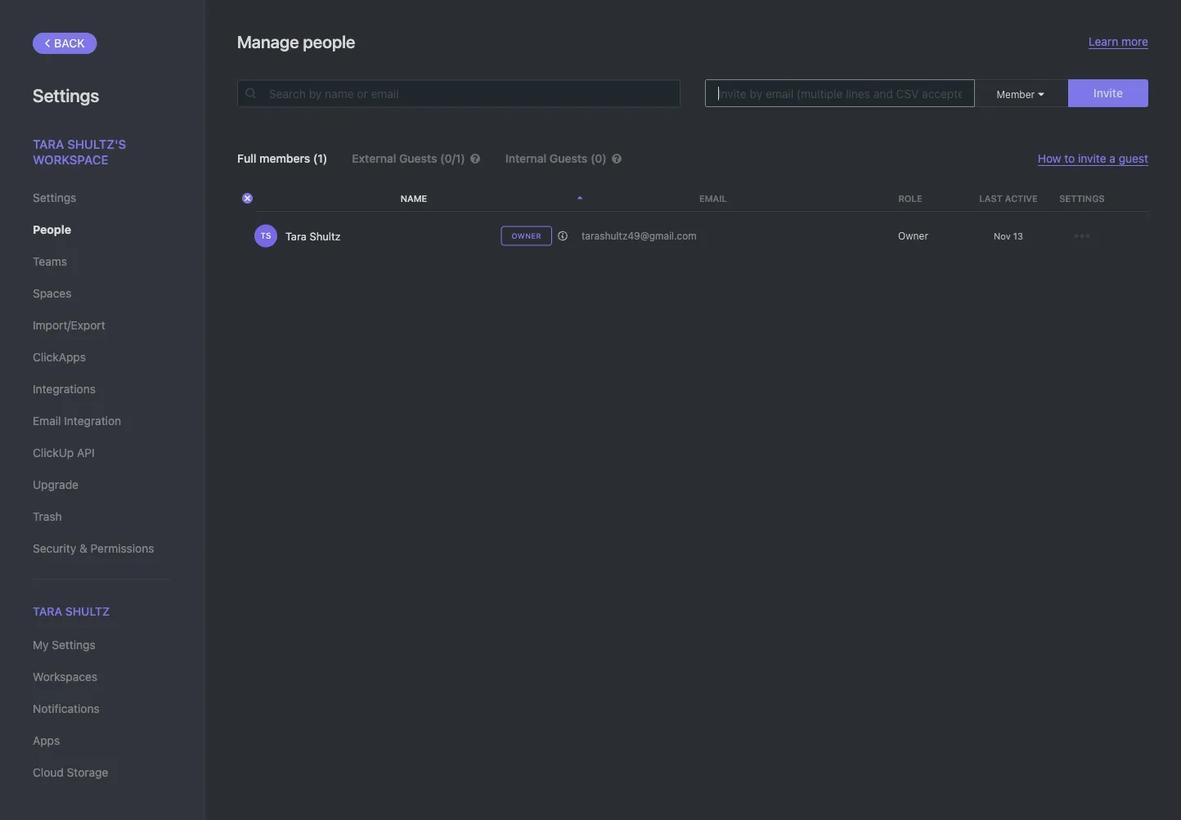 Task type: describe. For each thing, give the bounding box(es) containing it.
guests for internal
[[550, 152, 588, 165]]

import/export
[[33, 319, 105, 332]]

a
[[1110, 152, 1116, 165]]

integrations
[[33, 383, 96, 396]]

internal guests (0) button
[[506, 152, 647, 165]]

external guests (0/1) button
[[352, 152, 481, 165]]

internal
[[506, 152, 547, 165]]

clickapps link
[[33, 344, 171, 371]]

integration
[[64, 414, 121, 428]]

invite
[[1078, 152, 1107, 165]]

how to invite a guest link
[[1038, 152, 1149, 166]]

email integration
[[33, 414, 121, 428]]

storage
[[67, 766, 108, 780]]

notifications link
[[33, 696, 171, 723]]

clickup api
[[33, 446, 95, 460]]

guests for external
[[399, 152, 437, 165]]

spaces
[[33, 287, 72, 300]]

settings element
[[0, 0, 205, 821]]

permissions
[[90, 542, 154, 556]]

member button
[[997, 88, 1047, 100]]

nov 13
[[994, 231, 1024, 241]]

tara inside "tara shultz's workspace"
[[33, 137, 64, 151]]

guest
[[1119, 152, 1149, 165]]

owner button
[[893, 230, 929, 242]]

security & permissions
[[33, 542, 154, 556]]

apps
[[33, 734, 60, 748]]

settings down how to invite a guest "link"
[[1060, 193, 1105, 204]]

integrations link
[[33, 376, 171, 403]]

how
[[1038, 152, 1062, 165]]

back
[[54, 36, 85, 50]]

settings up 'people'
[[33, 191, 76, 205]]

my settings link
[[33, 632, 171, 660]]

cloud storage link
[[33, 759, 171, 787]]

13
[[1014, 231, 1024, 241]]

notifications
[[33, 703, 100, 716]]

external
[[352, 152, 396, 165]]

how to invite a guest
[[1038, 152, 1149, 165]]

shultz inside the settings element
[[65, 605, 110, 619]]

Invite by email (multiple lines and CSV accepted) text field
[[705, 79, 975, 107]]

security & permissions link
[[33, 535, 171, 563]]

spaces link
[[33, 280, 171, 308]]

workspaces link
[[33, 664, 171, 692]]

teams link
[[33, 248, 171, 276]]

settings down back link
[[33, 84, 99, 106]]

role
[[899, 193, 923, 204]]

settings link
[[33, 184, 171, 212]]

teams
[[33, 255, 67, 268]]

learn
[[1089, 35, 1119, 48]]

workspace
[[33, 153, 108, 167]]

my
[[33, 639, 49, 652]]

email for email
[[700, 193, 727, 204]]

trash link
[[33, 503, 171, 531]]

0 horizontal spatial owner
[[512, 232, 542, 240]]

cloud
[[33, 766, 64, 780]]

internal guests (0)
[[506, 152, 607, 165]]

settings right my
[[52, 639, 95, 652]]

tarashultz49@gmail.com
[[582, 230, 697, 242]]

tara shultz inside the settings element
[[33, 605, 110, 619]]



Task type: locate. For each thing, give the bounding box(es) containing it.
full
[[237, 152, 256, 165]]

0 horizontal spatial email
[[33, 414, 61, 428]]

back link
[[33, 33, 97, 54]]

1 horizontal spatial owner
[[898, 230, 929, 242]]

1 horizontal spatial email
[[700, 193, 727, 204]]

tara shultz's workspace
[[33, 137, 126, 167]]

email integration link
[[33, 407, 171, 435]]

apps link
[[33, 728, 171, 755]]

tara up my
[[33, 605, 62, 619]]

email for email integration
[[33, 414, 61, 428]]

nov
[[994, 231, 1011, 241]]

0 horizontal spatial tara shultz
[[33, 605, 110, 619]]

&
[[79, 542, 87, 556]]

shultz up 'my settings' link
[[65, 605, 110, 619]]

workspaces
[[33, 671, 97, 684]]

owner
[[898, 230, 929, 242], [512, 232, 542, 240]]

last
[[980, 193, 1003, 204]]

manage people
[[237, 31, 355, 52]]

external guests (0/1)
[[352, 152, 465, 165]]

people link
[[33, 216, 171, 244]]

(0/1)
[[440, 152, 465, 165]]

owner down role
[[898, 230, 929, 242]]

trash
[[33, 510, 62, 524]]

shultz's
[[67, 137, 126, 151]]

settings
[[33, 84, 99, 106], [33, 191, 76, 205], [1060, 193, 1105, 204], [52, 639, 95, 652]]

upgrade
[[33, 478, 79, 492]]

last active
[[980, 193, 1038, 204]]

1 guests from the left
[[399, 152, 437, 165]]

security
[[33, 542, 76, 556]]

api
[[77, 446, 95, 460]]

0 vertical spatial tara
[[33, 137, 64, 151]]

tara
[[33, 137, 64, 151], [286, 230, 307, 242], [33, 605, 62, 619]]

full members (1) button
[[237, 152, 328, 165]]

Search by name or email text field
[[237, 80, 681, 108]]

tara shultz up my settings
[[33, 605, 110, 619]]

ts
[[261, 231, 271, 241]]

invite
[[1094, 86, 1123, 100]]

email
[[700, 193, 727, 204], [33, 414, 61, 428]]

name
[[401, 193, 427, 204]]

upgrade link
[[33, 471, 171, 499]]

learn more
[[1089, 35, 1149, 48]]

member
[[997, 88, 1035, 100]]

0 horizontal spatial guests
[[399, 152, 437, 165]]

1 horizontal spatial tara shultz
[[286, 230, 341, 242]]

0 vertical spatial shultz
[[310, 230, 341, 242]]

import/export link
[[33, 312, 171, 340]]

active
[[1005, 193, 1038, 204]]

0 vertical spatial email
[[700, 193, 727, 204]]

email inside the settings element
[[33, 414, 61, 428]]

(1)
[[313, 152, 328, 165]]

clickapps
[[33, 351, 86, 364]]

tara right the ts
[[286, 230, 307, 242]]

2 vertical spatial tara
[[33, 605, 62, 619]]

more
[[1122, 35, 1149, 48]]

1 vertical spatial email
[[33, 414, 61, 428]]

clickup
[[33, 446, 74, 460]]

shultz
[[310, 230, 341, 242], [65, 605, 110, 619]]

members
[[259, 152, 310, 165]]

2 guests from the left
[[550, 152, 588, 165]]

shultz right the ts
[[310, 230, 341, 242]]

cloud storage
[[33, 766, 108, 780]]

1 horizontal spatial guests
[[550, 152, 588, 165]]

invite button
[[1068, 79, 1149, 107]]

owner down internal
[[512, 232, 542, 240]]

1 vertical spatial tara
[[286, 230, 307, 242]]

guests left (0/1)
[[399, 152, 437, 165]]

1 vertical spatial tara shultz
[[33, 605, 110, 619]]

full members (1)
[[237, 152, 328, 165]]

guests left (0)
[[550, 152, 588, 165]]

to
[[1065, 152, 1075, 165]]

tara shultz right the ts
[[286, 230, 341, 242]]

people
[[303, 31, 355, 52]]

1 vertical spatial shultz
[[65, 605, 110, 619]]

1 horizontal spatial shultz
[[310, 230, 341, 242]]

people
[[33, 223, 71, 236]]

0 vertical spatial tara shultz
[[286, 230, 341, 242]]

0 horizontal spatial shultz
[[65, 605, 110, 619]]

tara up workspace
[[33, 137, 64, 151]]

manage
[[237, 31, 299, 52]]

(0)
[[591, 152, 607, 165]]

guests
[[399, 152, 437, 165], [550, 152, 588, 165]]

my settings
[[33, 639, 95, 652]]

clickup api link
[[33, 439, 171, 467]]

tara shultz
[[286, 230, 341, 242], [33, 605, 110, 619]]



Task type: vqa. For each thing, say whether or not it's contained in the screenshot.
EMAIL
yes



